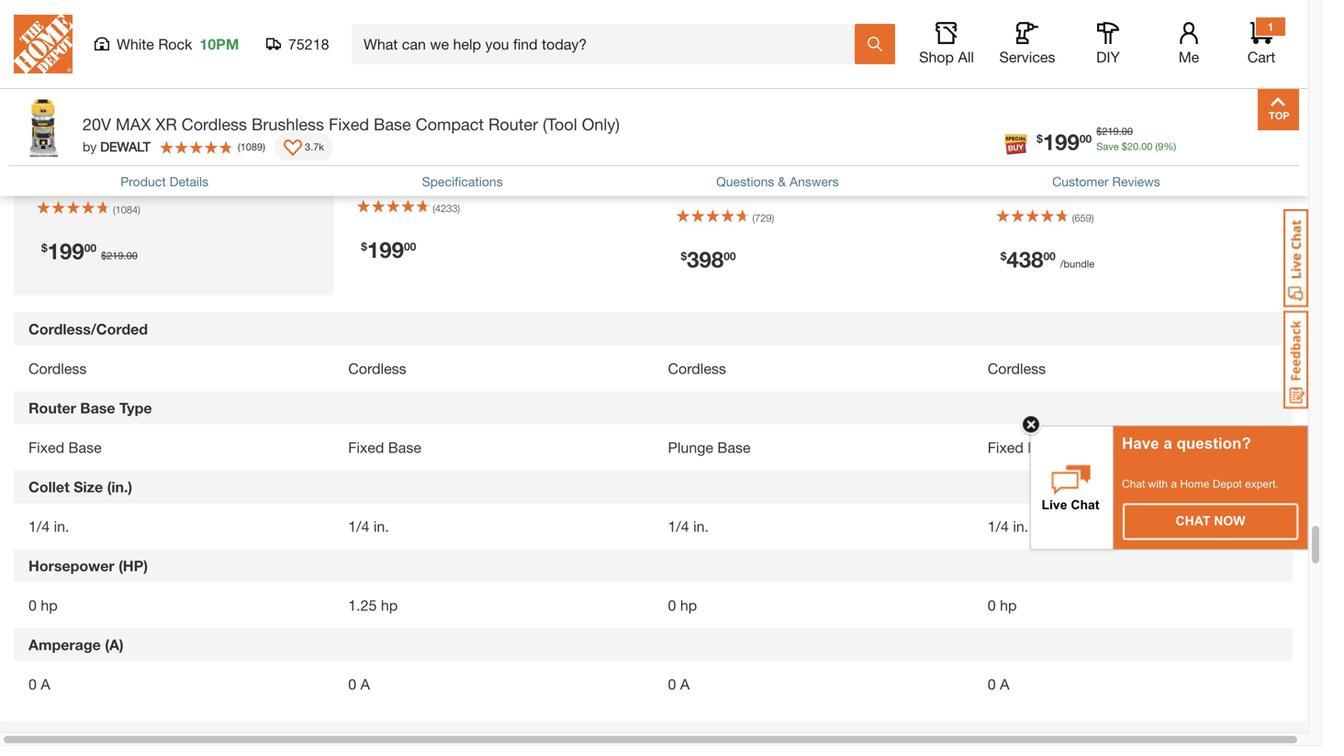 Task type: locate. For each thing, give the bounding box(es) containing it.
1 horizontal spatial ion
[[809, 140, 827, 155]]

2 horizontal spatial max
[[1169, 159, 1197, 174]]

and left the barrel
[[771, 159, 793, 174]]

router inside dewalt 20v max xr cordless brushless compact fixed base router and atomic 20v max brushless 3/8 in. impact wrench (tools-only)
[[1025, 159, 1063, 174]]

xr up product details
[[156, 114, 177, 134]]

cart 1
[[1248, 20, 1276, 66]]

(a)
[[105, 637, 124, 654]]

1 horizontal spatial dewalt
[[992, 123, 1045, 138]]

( for 199
[[433, 203, 435, 214]]

services button
[[999, 22, 1057, 66]]

2 horizontal spatial 199
[[1043, 129, 1080, 155]]

a right with on the right of the page
[[1172, 478, 1178, 491]]

( down "specifications"
[[433, 203, 435, 214]]

$ 219 . 00 save $ 20 . 00 ( 9 %)
[[1097, 125, 1177, 152]]

the home depot logo image
[[14, 15, 73, 73]]

services
[[1000, 48, 1056, 66]]

xr
[[156, 114, 177, 134], [1049, 140, 1065, 155]]

0 horizontal spatial 18v
[[416, 149, 439, 164]]

) down questions & answers
[[772, 212, 775, 224]]

$
[[1097, 125, 1103, 137], [1037, 132, 1043, 145], [1122, 141, 1128, 152], [361, 240, 367, 253], [41, 242, 47, 254], [681, 250, 687, 263], [1001, 250, 1007, 263], [101, 250, 107, 262]]

219
[[1103, 125, 1120, 137], [107, 250, 124, 262]]

( 1084 )
[[113, 204, 140, 216]]

1 horizontal spatial .
[[1120, 125, 1122, 137]]

( up the $ 199 00 $ 219 . 00
[[113, 204, 115, 216]]

base
[[374, 114, 411, 134], [992, 159, 1021, 174], [80, 400, 115, 417], [68, 439, 102, 457], [388, 439, 422, 457], [718, 439, 751, 457], [1028, 439, 1061, 457]]

2 horizontal spatial 0 hp
[[988, 597, 1017, 615]]

lithium- inside milwaukee m18 fuel 18v lithium-ion brushless cordless compact router (tool-only)
[[442, 149, 489, 164]]

and
[[771, 159, 793, 174], [1067, 159, 1088, 174]]

) down "specifications"
[[458, 203, 460, 214]]

20v up by
[[83, 114, 111, 134]]

( down customer
[[1073, 212, 1075, 224]]

compact left &
[[672, 159, 725, 174]]

( inside $ 219 . 00 save $ 20 . 00 ( 9 %)
[[1156, 141, 1159, 152]]

0 horizontal spatial 20v
[[83, 114, 111, 134]]

$ inside $ 398 00
[[681, 250, 687, 263]]

2 vertical spatial .
[[124, 250, 126, 262]]

00 inside $ 398 00
[[724, 250, 736, 263]]

and up wrench
[[1067, 159, 1088, 174]]

20v up 3/8
[[992, 140, 1014, 155]]

amperage
[[28, 637, 101, 654]]

2 vertical spatial 20v
[[1144, 159, 1166, 174]]

0 horizontal spatial xr
[[156, 114, 177, 134]]

1 horizontal spatial 18v
[[736, 140, 758, 155]]

1 vertical spatial max
[[1018, 140, 1045, 155]]

1 and from the left
[[771, 159, 793, 174]]

questions & answers button
[[717, 172, 839, 191], [717, 172, 839, 191]]

cordless
[[182, 114, 247, 134], [891, 140, 942, 155], [1069, 140, 1120, 155], [571, 149, 622, 164], [28, 360, 87, 378], [348, 360, 407, 378], [668, 360, 727, 378], [988, 360, 1046, 378]]

max up impact
[[1018, 140, 1045, 155]]

compact up "specifications"
[[416, 114, 484, 134]]

home
[[1181, 478, 1210, 491]]

0 horizontal spatial and
[[771, 159, 793, 174]]

9
[[1159, 141, 1164, 152]]

fuel up questions
[[701, 140, 733, 155]]

0 horizontal spatial 0 hp
[[28, 597, 58, 615]]

xr up impact
[[1049, 140, 1065, 155]]

1 horizontal spatial 20v
[[992, 140, 1014, 155]]

1 horizontal spatial 0 hp
[[668, 597, 697, 615]]

3.7k
[[305, 141, 324, 153]]

ion inside m18 fuel 18v lithium-ion brushless cordless compact router and barrel grip jig saw set (tool-only)
[[809, 140, 827, 155]]

chat with a home depot expert.
[[1123, 478, 1279, 491]]

) down wrench
[[1092, 212, 1094, 224]]

max up by dewalt
[[116, 114, 151, 134]]

( left "%)"
[[1156, 141, 1159, 152]]

2 fixed base from the left
[[348, 439, 422, 457]]

2 0 hp from the left
[[668, 597, 697, 615]]

(hp)
[[119, 558, 148, 575]]

only)
[[582, 114, 620, 134], [483, 169, 512, 184], [704, 178, 733, 193], [1160, 178, 1190, 193]]

lithium-
[[762, 140, 809, 155], [442, 149, 489, 164]]

horsepower (hp)
[[28, 558, 148, 575]]

) for 199
[[458, 203, 460, 214]]

199
[[1043, 129, 1080, 155], [367, 236, 404, 263], [47, 238, 84, 264]]

3 hp from the left
[[681, 597, 697, 615]]

0 horizontal spatial fixed base
[[28, 439, 102, 457]]

xr inside dewalt 20v max xr cordless brushless compact fixed base router and atomic 20v max brushless 3/8 in. impact wrench (tools-only)
[[1049, 140, 1065, 155]]

18v up "specifications"
[[416, 149, 439, 164]]

20
[[1128, 141, 1139, 152]]

0 horizontal spatial 219
[[107, 250, 124, 262]]

0 horizontal spatial fuel
[[381, 149, 413, 164]]

display image
[[284, 140, 302, 158]]

3 0 a from the left
[[668, 676, 690, 694]]

rock
[[158, 35, 192, 53]]

horsepower
[[28, 558, 114, 575]]

0 vertical spatial a
[[1164, 435, 1173, 452]]

1 vertical spatial a
[[1172, 478, 1178, 491]]

shop all button
[[918, 22, 977, 66]]

compact inside m18 fuel 18v lithium-ion brushless cordless compact router and barrel grip jig saw set (tool-only)
[[672, 159, 725, 174]]

customer reviews
[[1053, 174, 1161, 189]]

lithium- up "specifications"
[[442, 149, 489, 164]]

0
[[28, 597, 37, 615], [668, 597, 676, 615], [988, 597, 996, 615], [28, 676, 37, 694], [348, 676, 357, 694], [668, 676, 676, 694], [988, 676, 996, 694]]

. down 1084
[[124, 250, 126, 262]]

compact right "%)"
[[1183, 140, 1237, 155]]

live chat image
[[1284, 209, 1309, 308]]

have a question?
[[1123, 435, 1252, 452]]

. up atomic
[[1120, 125, 1122, 137]]

fuel down milwaukee
[[381, 149, 413, 164]]

0 horizontal spatial m18
[[352, 149, 378, 164]]

questions
[[717, 174, 775, 189]]

0 horizontal spatial $ 199 00
[[361, 236, 416, 263]]

m18 inside m18 fuel 18v lithium-ion brushless cordless compact router and barrel grip jig saw set (tool-only)
[[672, 140, 697, 155]]

specifications button
[[422, 172, 503, 191], [422, 172, 503, 191]]

lithium- inside m18 fuel 18v lithium-ion brushless cordless compact router and barrel grip jig saw set (tool-only)
[[762, 140, 809, 155]]

router left &
[[729, 159, 767, 174]]

router left the (tool
[[489, 114, 538, 134]]

dewalt right by
[[100, 139, 151, 154]]

20v max xr cordless brushless compact fixed base router and atomic 20v max brushless 3/8 in. impact wrench (tools-only) image
[[983, 0, 1284, 105]]

1 horizontal spatial lithium-
[[762, 140, 809, 155]]

milwaukee
[[352, 132, 418, 147]]

router up impact
[[1025, 159, 1063, 174]]

cordless inside dewalt 20v max xr cordless brushless compact fixed base router and atomic 20v max brushless 3/8 in. impact wrench (tools-only)
[[1069, 140, 1120, 155]]

shop all
[[920, 48, 975, 66]]

1 horizontal spatial 219
[[1103, 125, 1120, 137]]

219 up save
[[1103, 125, 1120, 137]]

router
[[489, 114, 538, 134], [729, 159, 767, 174], [1025, 159, 1063, 174], [409, 169, 447, 184], [28, 400, 76, 417]]

.
[[1120, 125, 1122, 137], [1139, 141, 1142, 152], [124, 250, 126, 262]]

1 horizontal spatial max
[[1018, 140, 1045, 155]]

1 hp from the left
[[41, 597, 58, 615]]

(tool- inside milwaukee m18 fuel 18v lithium-ion brushless cordless compact router (tool-only)
[[451, 169, 483, 184]]

( left display image
[[238, 141, 240, 153]]

. left the 9
[[1139, 141, 1142, 152]]

0 vertical spatial dewalt
[[992, 123, 1045, 138]]

3 fixed base from the left
[[988, 439, 1061, 457]]

now
[[1215, 514, 1246, 529]]

1 vertical spatial xr
[[1049, 140, 1065, 155]]

0 horizontal spatial ion
[[489, 149, 507, 164]]

only) inside milwaukee m18 fuel 18v lithium-ion brushless cordless compact router (tool-only)
[[483, 169, 512, 184]]

0 vertical spatial 20v
[[83, 114, 111, 134]]

00 inside $ 438 00 /bundle
[[1044, 250, 1056, 263]]

and inside dewalt 20v max xr cordless brushless compact fixed base router and atomic 20v max brushless 3/8 in. impact wrench (tools-only)
[[1067, 159, 1088, 174]]

1 horizontal spatial fuel
[[701, 140, 733, 155]]

18v
[[736, 140, 758, 155], [416, 149, 439, 164]]

( down questions
[[753, 212, 755, 224]]

$ 398 00
[[681, 246, 736, 272]]

router up ( 4233 ) in the left top of the page
[[409, 169, 447, 184]]

1 0 hp from the left
[[28, 597, 58, 615]]

2 horizontal spatial fixed base
[[988, 439, 1061, 457]]

by
[[83, 139, 97, 154]]

( for $
[[113, 204, 115, 216]]

(tool- inside m18 fuel 18v lithium-ion brushless cordless compact router and barrel grip jig saw set (tool-only)
[[672, 178, 704, 193]]

0 horizontal spatial max
[[116, 114, 151, 134]]

dewalt up 3/8
[[992, 123, 1045, 138]]

only) inside m18 fuel 18v lithium-ion brushless cordless compact router and barrel grip jig saw set (tool-only)
[[704, 178, 733, 193]]

0 horizontal spatial dewalt
[[100, 139, 151, 154]]

1 fixed base from the left
[[28, 439, 102, 457]]

compact down milwaukee
[[352, 169, 405, 184]]

1 horizontal spatial fixed base
[[348, 439, 422, 457]]

1/4 in.
[[28, 518, 69, 536], [348, 518, 389, 536], [668, 518, 709, 536], [988, 518, 1029, 536]]

compact inside dewalt 20v max xr cordless brushless compact fixed base router and atomic 20v max brushless 3/8 in. impact wrench (tools-only)
[[1183, 140, 1237, 155]]

answers
[[790, 174, 839, 189]]

) down product
[[138, 204, 140, 216]]

0 horizontal spatial (tool-
[[451, 169, 483, 184]]

219 inside $ 219 . 00 save $ 20 . 00 ( 9 %)
[[1103, 125, 1120, 137]]

) for $
[[138, 204, 140, 216]]

ion up "specifications"
[[489, 149, 507, 164]]

hp
[[41, 597, 58, 615], [381, 597, 398, 615], [681, 597, 697, 615], [1000, 597, 1017, 615]]

fixed
[[329, 114, 369, 134], [1240, 140, 1272, 155], [28, 439, 64, 457], [348, 439, 384, 457], [988, 439, 1024, 457]]

$ 199 00
[[1037, 129, 1092, 155], [361, 236, 416, 263]]

customer reviews button
[[1053, 172, 1161, 191], [1053, 172, 1161, 191]]

a right have
[[1164, 435, 1173, 452]]

. inside the $ 199 00 $ 219 . 00
[[124, 250, 126, 262]]

219 down 1084
[[107, 250, 124, 262]]

1 vertical spatial .
[[1139, 141, 1142, 152]]

collet size (in.)
[[28, 479, 132, 496]]

lithium- up the barrel
[[762, 140, 809, 155]]

2 and from the left
[[1067, 159, 1088, 174]]

/bundle
[[1061, 258, 1095, 270]]

brushless
[[252, 114, 324, 134], [831, 140, 887, 155], [1123, 140, 1180, 155], [511, 149, 567, 164], [1200, 159, 1257, 174]]

1 horizontal spatial and
[[1067, 159, 1088, 174]]

20v down the 9
[[1144, 159, 1166, 174]]

0 vertical spatial xr
[[156, 114, 177, 134]]

chat now link
[[1124, 505, 1298, 540]]

2 hp from the left
[[381, 597, 398, 615]]

1 horizontal spatial xr
[[1049, 140, 1065, 155]]

1 vertical spatial 219
[[107, 250, 124, 262]]

(
[[1156, 141, 1159, 152], [238, 141, 240, 153], [433, 203, 435, 214], [113, 204, 115, 216], [753, 212, 755, 224], [1073, 212, 1075, 224]]

(tool-
[[451, 169, 483, 184], [672, 178, 704, 193]]

1 horizontal spatial (tool-
[[672, 178, 704, 193]]

collet
[[28, 479, 70, 496]]

router inside milwaukee m18 fuel 18v lithium-ion brushless cordless compact router (tool-only)
[[409, 169, 447, 184]]

4 0 a from the left
[[988, 676, 1010, 694]]

0 horizontal spatial .
[[124, 250, 126, 262]]

ion
[[809, 140, 827, 155], [489, 149, 507, 164]]

3 0 hp from the left
[[988, 597, 1017, 615]]

jig
[[862, 159, 879, 174]]

(tool- left questions
[[672, 178, 704, 193]]

(tools-
[[1122, 178, 1160, 193]]

1 horizontal spatial m18
[[672, 140, 697, 155]]

fixed base
[[28, 439, 102, 457], [348, 439, 422, 457], [988, 439, 1061, 457]]

1 0 a from the left
[[28, 676, 50, 694]]

1 vertical spatial $ 199 00
[[361, 236, 416, 263]]

18v up questions
[[736, 140, 758, 155]]

1089
[[240, 141, 263, 153]]

20v
[[83, 114, 111, 134], [992, 140, 1014, 155], [1144, 159, 1166, 174]]

0 horizontal spatial lithium-
[[442, 149, 489, 164]]

(tool- up ( 4233 ) in the left top of the page
[[451, 169, 483, 184]]

dewalt
[[992, 123, 1045, 138], [100, 139, 151, 154]]

max down "%)"
[[1169, 159, 1197, 174]]

0 vertical spatial $ 199 00
[[1037, 129, 1092, 155]]

ion up the barrel
[[809, 140, 827, 155]]

max
[[116, 114, 151, 134], [1018, 140, 1045, 155], [1169, 159, 1197, 174]]

0 vertical spatial 219
[[1103, 125, 1120, 137]]

18v inside milwaukee m18 fuel 18v lithium-ion brushless cordless compact router (tool-only)
[[416, 149, 439, 164]]



Task type: vqa. For each thing, say whether or not it's contained in the screenshot.


Task type: describe. For each thing, give the bounding box(es) containing it.
ion inside milwaukee m18 fuel 18v lithium-ion brushless cordless compact router (tool-only)
[[489, 149, 507, 164]]

wrench
[[1075, 178, 1118, 193]]

0 vertical spatial max
[[116, 114, 151, 134]]

m18 fuel 18v lithium-ion brushless cordless compact router (tool-only) image
[[343, 0, 644, 114]]

reviews
[[1113, 174, 1161, 189]]

by dewalt
[[83, 139, 151, 154]]

2 vertical spatial max
[[1169, 159, 1197, 174]]

What can we help you find today? search field
[[364, 25, 854, 63]]

me
[[1179, 48, 1200, 66]]

question?
[[1177, 435, 1252, 452]]

&
[[778, 174, 786, 189]]

cordless inside m18 fuel 18v lithium-ion brushless cordless compact router and barrel grip jig saw set (tool-only)
[[891, 140, 942, 155]]

$ 199 00 $ 219 . 00
[[41, 238, 138, 264]]

specifications
[[422, 174, 503, 189]]

white
[[117, 35, 154, 53]]

( 729 )
[[753, 212, 775, 224]]

router base type
[[28, 400, 152, 417]]

m18 fuel 18v lithium-ion brushless cordless compact router and barrel grip jig saw set (tool-only)
[[672, 140, 942, 193]]

top button
[[1259, 89, 1300, 130]]

cordless/corded
[[28, 321, 148, 338]]

1.25
[[348, 597, 377, 615]]

2 1/4 from the left
[[348, 518, 370, 536]]

product details
[[121, 174, 209, 189]]

(in.)
[[107, 479, 132, 496]]

diy button
[[1079, 22, 1138, 66]]

m18 fuel 18v lithium-ion brushless cordless compact router and barrel grip jig saw set (tool-only) link
[[672, 123, 955, 193]]

grip
[[833, 159, 858, 174]]

m18 fuel 18v lithium-ion brushless cordless compact router and barrel grip jig saw set (tool-only) image
[[663, 0, 964, 105]]

3.7k button
[[275, 133, 333, 161]]

%)
[[1164, 141, 1177, 152]]

( for /bundle
[[1073, 212, 1075, 224]]

( 4233 )
[[433, 203, 460, 214]]

type
[[119, 400, 152, 417]]

shop
[[920, 48, 954, 66]]

chat
[[1176, 514, 1211, 529]]

base inside dewalt 20v max xr cordless brushless compact fixed base router and atomic 20v max brushless 3/8 in. impact wrench (tools-only)
[[992, 159, 1021, 174]]

cordless inside milwaukee m18 fuel 18v lithium-ion brushless cordless compact router (tool-only)
[[571, 149, 622, 164]]

2 horizontal spatial 20v
[[1144, 159, 1166, 174]]

plunge base
[[668, 439, 751, 457]]

0 vertical spatial .
[[1120, 125, 1122, 137]]

1 horizontal spatial 199
[[367, 236, 404, 263]]

product image image
[[14, 98, 73, 158]]

chat
[[1123, 478, 1146, 491]]

1 horizontal spatial $ 199 00
[[1037, 129, 1092, 155]]

expert.
[[1246, 478, 1279, 491]]

( 659 )
[[1073, 212, 1094, 224]]

219 inside the $ 199 00 $ 219 . 00
[[107, 250, 124, 262]]

438
[[1007, 246, 1044, 272]]

(tool
[[543, 114, 578, 134]]

2 1/4 in. from the left
[[348, 518, 389, 536]]

1
[[1268, 20, 1274, 33]]

chat now
[[1176, 514, 1246, 529]]

fuel inside m18 fuel 18v lithium-ion brushless cordless compact router and barrel grip jig saw set (tool-only)
[[701, 140, 733, 155]]

2 horizontal spatial .
[[1139, 141, 1142, 152]]

milwaukee m18 fuel 18v lithium-ion brushless cordless compact router (tool-only)
[[352, 132, 622, 184]]

depot
[[1213, 478, 1243, 491]]

4 hp from the left
[[1000, 597, 1017, 615]]

4 1/4 from the left
[[988, 518, 1009, 536]]

save
[[1097, 141, 1120, 152]]

plunge
[[668, 439, 714, 457]]

product
[[121, 174, 166, 189]]

with
[[1149, 478, 1169, 491]]

$ 438 00 /bundle
[[1001, 246, 1095, 272]]

diy
[[1097, 48, 1121, 66]]

have
[[1123, 435, 1160, 452]]

10pm
[[200, 35, 239, 53]]

1 a from the left
[[41, 676, 50, 694]]

18v inside m18 fuel 18v lithium-ion brushless cordless compact router and barrel grip jig saw set (tool-only)
[[736, 140, 758, 155]]

398
[[687, 246, 724, 272]]

router up collet on the bottom left of page
[[28, 400, 76, 417]]

3 1/4 in. from the left
[[668, 518, 709, 536]]

details
[[170, 174, 209, 189]]

only) inside dewalt 20v max xr cordless brushless compact fixed base router and atomic 20v max brushless 3/8 in. impact wrench (tools-only)
[[1160, 178, 1190, 193]]

1 1/4 from the left
[[28, 518, 50, 536]]

in. inside dewalt 20v max xr cordless brushless compact fixed base router and atomic 20v max brushless 3/8 in. impact wrench (tools-only)
[[1014, 178, 1028, 193]]

1.25 hp
[[348, 597, 398, 615]]

saw
[[882, 159, 907, 174]]

4 1/4 in. from the left
[[988, 518, 1029, 536]]

fixed inside dewalt 20v max xr cordless brushless compact fixed base router and atomic 20v max brushless 3/8 in. impact wrench (tools-only)
[[1240, 140, 1272, 155]]

atomic
[[1092, 159, 1140, 174]]

compact inside milwaukee m18 fuel 18v lithium-ion brushless cordless compact router (tool-only)
[[352, 169, 405, 184]]

me button
[[1160, 22, 1219, 66]]

20v max xr cordless brushless fixed base compact router (tool only)
[[83, 114, 620, 134]]

4233
[[435, 203, 458, 214]]

$ inside $ 438 00 /bundle
[[1001, 250, 1007, 263]]

( for 398
[[753, 212, 755, 224]]

brushless inside milwaukee m18 fuel 18v lithium-ion brushless cordless compact router (tool-only)
[[511, 149, 567, 164]]

cart
[[1248, 48, 1276, 66]]

1 vertical spatial dewalt
[[100, 139, 151, 154]]

2 0 a from the left
[[348, 676, 370, 694]]

3 a from the left
[[681, 676, 690, 694]]

3 1/4 from the left
[[668, 518, 690, 536]]

m18 inside milwaukee m18 fuel 18v lithium-ion brushless cordless compact router (tool-only)
[[352, 149, 378, 164]]

barrel
[[796, 159, 830, 174]]

set
[[911, 159, 930, 174]]

1 1/4 in. from the left
[[28, 518, 69, 536]]

1084
[[115, 204, 138, 216]]

amperage (a)
[[28, 637, 124, 654]]

2 a from the left
[[361, 676, 370, 694]]

router inside m18 fuel 18v lithium-ion brushless cordless compact router and barrel grip jig saw set (tool-only)
[[729, 159, 767, 174]]

white rock 10pm
[[117, 35, 239, 53]]

659
[[1075, 212, 1092, 224]]

) for 398
[[772, 212, 775, 224]]

729
[[755, 212, 772, 224]]

fuel inside milwaukee m18 fuel 18v lithium-ion brushless cordless compact router (tool-only)
[[381, 149, 413, 164]]

0 horizontal spatial 199
[[47, 238, 84, 264]]

feedback link image
[[1284, 311, 1309, 410]]

) for /bundle
[[1092, 212, 1094, 224]]

questions & answers
[[717, 174, 839, 189]]

size
[[74, 479, 103, 496]]

and inside m18 fuel 18v lithium-ion brushless cordless compact router and barrel grip jig saw set (tool-only)
[[771, 159, 793, 174]]

customer
[[1053, 174, 1109, 189]]

) left display image
[[263, 141, 266, 153]]

75218 button
[[266, 35, 330, 53]]

4 a from the left
[[1000, 676, 1010, 694]]

dewalt 20v max xr cordless brushless compact fixed base router and atomic 20v max brushless 3/8 in. impact wrench (tools-only)
[[992, 123, 1272, 193]]

brushless inside m18 fuel 18v lithium-ion brushless cordless compact router and barrel grip jig saw set (tool-only)
[[831, 140, 887, 155]]

( 1089 )
[[238, 141, 266, 153]]

all
[[959, 48, 975, 66]]

dewalt inside dewalt 20v max xr cordless brushless compact fixed base router and atomic 20v max brushless 3/8 in. impact wrench (tools-only)
[[992, 123, 1045, 138]]

impact
[[1031, 178, 1071, 193]]

75218
[[288, 35, 329, 53]]

1 vertical spatial 20v
[[992, 140, 1014, 155]]

3/8
[[992, 178, 1011, 193]]



